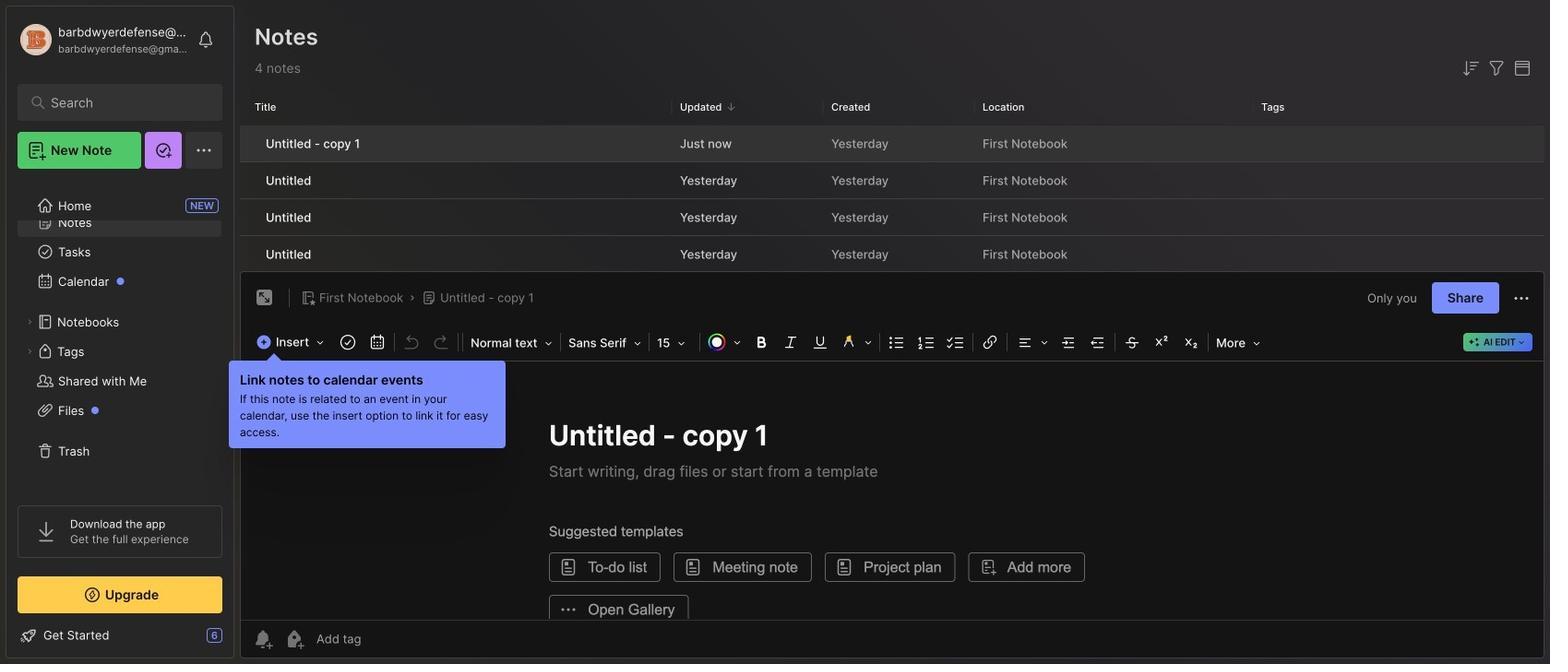 Task type: vqa. For each thing, say whether or not it's contained in the screenshot.
the Click to collapse image
no



Task type: locate. For each thing, give the bounding box(es) containing it.
expand notebooks image
[[24, 316, 35, 328]]

calendar event image
[[365, 329, 390, 355]]

subscript image
[[1178, 329, 1204, 355]]

Search text field
[[51, 94, 198, 112]]

None search field
[[51, 91, 198, 113]]

strikethrough image
[[1119, 329, 1145, 355]]

tree
[[6, 178, 233, 489]]

checklist image
[[943, 329, 969, 355]]

main element
[[0, 0, 240, 664]]

alignment image
[[1010, 329, 1054, 355]]

row group
[[240, 125, 1545, 274]]

add tag image
[[283, 628, 305, 651]]

tree inside main 'element'
[[6, 178, 233, 489]]

underline image
[[807, 329, 833, 355]]

outdent image
[[1085, 329, 1111, 355]]

more image
[[1211, 330, 1266, 354]]

numbered list image
[[914, 329, 939, 355]]

indent image
[[1056, 329, 1082, 355]]

Note Editor text field
[[241, 361, 1544, 620]]

insert image
[[252, 330, 333, 354]]

font color image
[[702, 329, 747, 355]]

expand tags image
[[24, 346, 35, 357]]

task image
[[335, 329, 361, 355]]



Task type: describe. For each thing, give the bounding box(es) containing it.
insert link image
[[977, 329, 1003, 355]]

font size image
[[652, 330, 698, 354]]

bold image
[[748, 329, 774, 355]]

none search field inside main 'element'
[[51, 91, 198, 113]]

note window element
[[240, 271, 1545, 659]]

highlight image
[[835, 329, 878, 355]]

expand note image
[[254, 287, 276, 309]]

bulleted list image
[[884, 329, 910, 355]]

superscript image
[[1149, 329, 1175, 355]]

italic image
[[778, 329, 804, 355]]

add a reminder image
[[252, 628, 274, 651]]

font family image
[[563, 330, 647, 354]]

heading level image
[[465, 330, 558, 354]]



